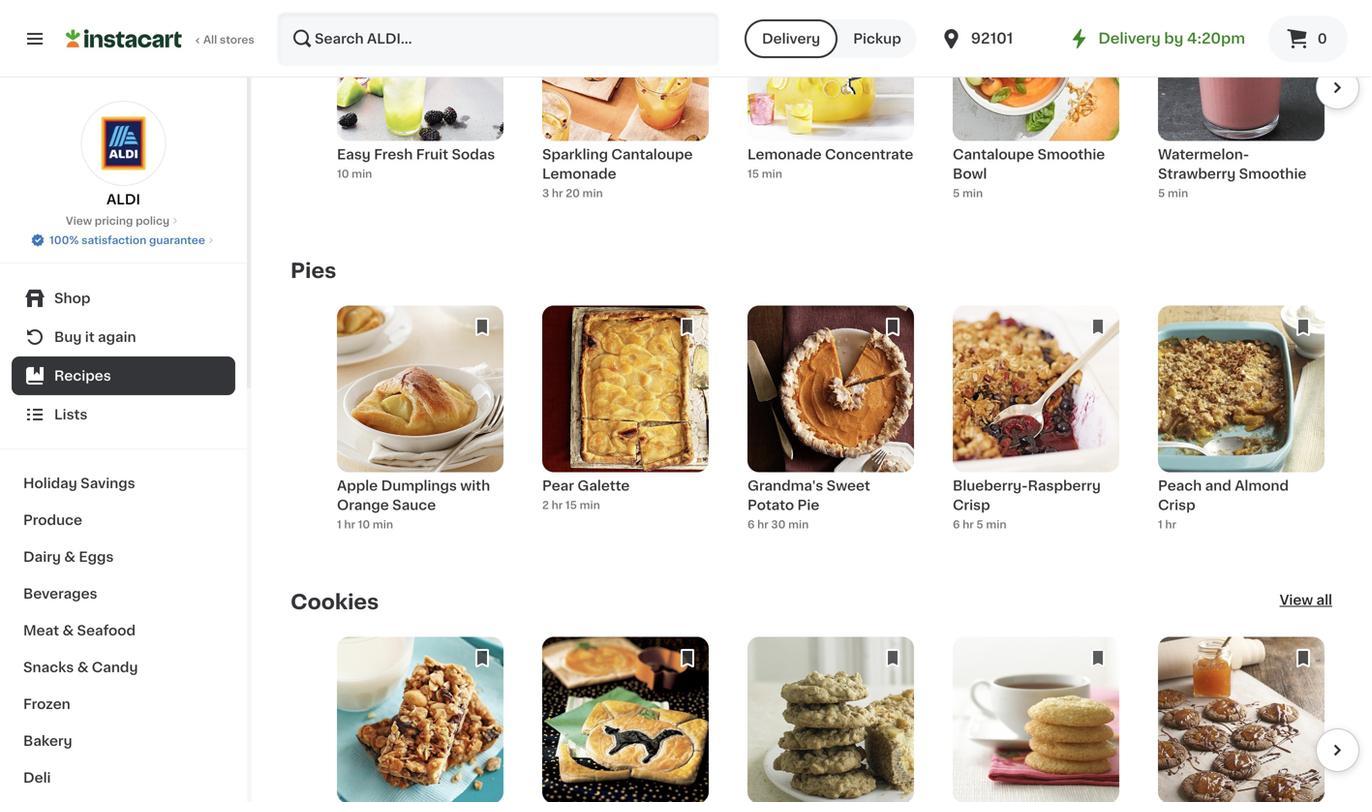 Task type: locate. For each thing, give the bounding box(es) containing it.
holiday savings link
[[12, 465, 235, 502]]

5 for watermelon- strawberry smoothie
[[1159, 188, 1166, 199]]

4:20pm
[[1188, 31, 1246, 46]]

1 vertical spatial 10
[[358, 519, 370, 530]]

0 horizontal spatial smoothie
[[1038, 148, 1106, 161]]

view inside view all link
[[1280, 593, 1314, 607]]

10 down easy
[[337, 169, 349, 179]]

deli link
[[12, 760, 235, 796]]

snacks
[[23, 661, 74, 674]]

peach and almond crisp
[[1159, 479, 1289, 512]]

strawberry
[[1159, 167, 1236, 181]]

1 vertical spatial &
[[62, 624, 74, 637]]

0 horizontal spatial 10
[[337, 169, 349, 179]]

delivery inside button
[[762, 32, 821, 46]]

0 horizontal spatial 15
[[566, 500, 577, 511]]

delivery
[[1099, 31, 1161, 46], [762, 32, 821, 46]]

& right meat
[[62, 624, 74, 637]]

buy it again link
[[12, 318, 235, 357]]

lemonade
[[748, 148, 822, 161], [543, 167, 617, 181]]

1 horizontal spatial crisp
[[1159, 498, 1196, 512]]

0 horizontal spatial delivery
[[762, 32, 821, 46]]

1 vertical spatial 15
[[566, 500, 577, 511]]

min right 20
[[583, 188, 603, 199]]

1 horizontal spatial view
[[1280, 593, 1314, 607]]

2 vertical spatial &
[[77, 661, 89, 674]]

with
[[460, 479, 490, 493]]

min right 30
[[789, 519, 809, 530]]

hr down blueberry-
[[963, 519, 974, 530]]

1 horizontal spatial 5
[[977, 519, 984, 530]]

0 horizontal spatial lemonade
[[543, 167, 617, 181]]

2 hr 15 min
[[543, 500, 600, 511]]

view left all
[[1280, 593, 1314, 607]]

min
[[352, 169, 372, 179], [762, 169, 783, 179], [583, 188, 603, 199], [963, 188, 983, 199], [1168, 188, 1189, 199], [580, 500, 600, 511], [373, 519, 393, 530], [789, 519, 809, 530], [987, 519, 1007, 530]]

0 vertical spatial view
[[66, 216, 92, 226]]

sweet
[[827, 479, 871, 493]]

None search field
[[277, 12, 720, 66]]

0 horizontal spatial crisp
[[953, 498, 991, 512]]

1 vertical spatial smoothie
[[1240, 167, 1307, 181]]

2 1 from the left
[[1159, 519, 1163, 530]]

Search field
[[279, 14, 718, 64]]

by
[[1165, 31, 1184, 46]]

lemonade up 15 min
[[748, 148, 822, 161]]

2 horizontal spatial 5
[[1159, 188, 1166, 199]]

10 min
[[337, 169, 372, 179]]

0 horizontal spatial 5 min
[[953, 188, 983, 199]]

candy
[[92, 661, 138, 674]]

1 down peach
[[1159, 519, 1163, 530]]

produce link
[[12, 502, 235, 539]]

crisp up 6 hr 5 min
[[953, 498, 991, 512]]

& for snacks
[[77, 661, 89, 674]]

1 horizontal spatial 10
[[358, 519, 370, 530]]

1 crisp from the left
[[953, 498, 991, 512]]

shop
[[54, 292, 90, 305]]

recipe card group containing pear galette
[[543, 306, 709, 544]]

hr right 2
[[552, 500, 563, 511]]

0 horizontal spatial 6
[[748, 519, 755, 530]]

5 down blueberry-
[[977, 519, 984, 530]]

10 down 'orange'
[[358, 519, 370, 530]]

lemonade down sparkling
[[543, 167, 617, 181]]

0 vertical spatial &
[[64, 550, 76, 564]]

view for view all
[[1280, 593, 1314, 607]]

hr down 'orange'
[[344, 519, 356, 530]]

& left the eggs
[[64, 550, 76, 564]]

& for dairy
[[64, 550, 76, 564]]

3 hr 20 min
[[543, 188, 603, 199]]

shop link
[[12, 279, 235, 318]]

15
[[748, 169, 760, 179], [566, 500, 577, 511]]

hr for grandma's sweet potato pie
[[758, 519, 769, 530]]

lemonade concentrate
[[748, 148, 914, 161]]

apple dumplings with orange sauce
[[337, 479, 490, 512]]

view inside view pricing policy link
[[66, 216, 92, 226]]

recipe card group containing apple dumplings with orange sauce
[[337, 306, 504, 544]]

1 cantaloupe from the left
[[612, 148, 693, 161]]

crisp inside the peach and almond crisp
[[1159, 498, 1196, 512]]

hr for pear galette
[[552, 500, 563, 511]]

0 horizontal spatial view
[[66, 216, 92, 226]]

view
[[66, 216, 92, 226], [1280, 593, 1314, 607]]

smoothie
[[1038, 148, 1106, 161], [1240, 167, 1307, 181]]

1 vertical spatial view
[[1280, 593, 1314, 607]]

watermelon-
[[1159, 148, 1250, 161]]

view pricing policy
[[66, 216, 170, 226]]

1
[[337, 519, 342, 530], [1159, 519, 1163, 530]]

100% satisfaction guarantee button
[[30, 229, 217, 248]]

1 down 'orange'
[[337, 519, 342, 530]]

potato
[[748, 498, 795, 512]]

fresh
[[374, 148, 413, 161]]

1 horizontal spatial delivery
[[1099, 31, 1161, 46]]

delivery inside "link"
[[1099, 31, 1161, 46]]

5
[[953, 188, 960, 199], [1159, 188, 1166, 199], [977, 519, 984, 530]]

dairy
[[23, 550, 61, 564]]

item carousel region containing apple dumplings with orange sauce
[[291, 306, 1360, 544]]

all stores link
[[66, 12, 256, 66]]

blueberry-
[[953, 479, 1028, 493]]

0 horizontal spatial cantaloupe
[[612, 148, 693, 161]]

5 down the strawberry
[[1159, 188, 1166, 199]]

1 horizontal spatial 6
[[953, 519, 961, 530]]

guarantee
[[149, 235, 205, 246]]

delivery left the pickup button
[[762, 32, 821, 46]]

0 vertical spatial smoothie
[[1038, 148, 1106, 161]]

hr for apple dumplings with orange sauce
[[344, 519, 356, 530]]

blueberry-raspberry crisp
[[953, 479, 1101, 512]]

6 for potato
[[748, 519, 755, 530]]

dairy & eggs link
[[12, 539, 235, 575]]

0 vertical spatial lemonade
[[748, 148, 822, 161]]

aldi link
[[81, 101, 166, 209]]

& for meat
[[62, 624, 74, 637]]

hr left 30
[[758, 519, 769, 530]]

2 5 min from the left
[[1159, 188, 1189, 199]]

30
[[772, 519, 786, 530]]

2 crisp from the left
[[1159, 498, 1196, 512]]

6
[[748, 519, 755, 530], [953, 519, 961, 530]]

buy
[[54, 330, 82, 344]]

1 horizontal spatial 15
[[748, 169, 760, 179]]

1 1 from the left
[[337, 519, 342, 530]]

15 down "lemonade concentrate"
[[748, 169, 760, 179]]

cantaloupe inside cantaloupe smoothie bowl
[[953, 148, 1035, 161]]

all stores
[[203, 34, 254, 45]]

item carousel region
[[264, 0, 1360, 213], [291, 306, 1360, 544], [291, 637, 1360, 802]]

5 min down bowl
[[953, 188, 983, 199]]

15 down 'pear'
[[566, 500, 577, 511]]

2 6 from the left
[[953, 519, 961, 530]]

1 5 min from the left
[[953, 188, 983, 199]]

crisp
[[953, 498, 991, 512], [1159, 498, 1196, 512]]

apple
[[337, 479, 378, 493]]

sodas
[[452, 148, 495, 161]]

1 horizontal spatial cantaloupe
[[953, 148, 1035, 161]]

5 min for cantaloupe smoothie bowl
[[953, 188, 983, 199]]

6 left 30
[[748, 519, 755, 530]]

delivery left the by
[[1099, 31, 1161, 46]]

crisp inside 'blueberry-raspberry crisp'
[[953, 498, 991, 512]]

0 vertical spatial item carousel region
[[264, 0, 1360, 213]]

min down "lemonade concentrate"
[[762, 169, 783, 179]]

6 down blueberry-
[[953, 519, 961, 530]]

5 down bowl
[[953, 188, 960, 199]]

0 button
[[1269, 16, 1349, 62]]

it
[[85, 330, 95, 344]]

1 6 from the left
[[748, 519, 755, 530]]

0 vertical spatial 10
[[337, 169, 349, 179]]

92101 button
[[940, 12, 1057, 66]]

view up 100%
[[66, 216, 92, 226]]

pickup button
[[838, 19, 917, 58]]

1 vertical spatial lemonade
[[543, 167, 617, 181]]

cantaloupe right sparkling
[[612, 148, 693, 161]]

cantaloupe
[[612, 148, 693, 161], [953, 148, 1035, 161]]

smoothie inside watermelon- strawberry smoothie
[[1240, 167, 1307, 181]]

crisp down peach
[[1159, 498, 1196, 512]]

sauce
[[393, 498, 436, 512]]

view pricing policy link
[[66, 213, 181, 229]]

view all
[[1280, 593, 1333, 607]]

10
[[337, 169, 349, 179], [358, 519, 370, 530]]

1 horizontal spatial smoothie
[[1240, 167, 1307, 181]]

min down pear galette
[[580, 500, 600, 511]]

0
[[1318, 32, 1328, 46]]

5 min down the strawberry
[[1159, 188, 1189, 199]]

bowl
[[953, 167, 988, 181]]

cantaloupe up bowl
[[953, 148, 1035, 161]]

2 cantaloupe from the left
[[953, 148, 1035, 161]]

hr down peach
[[1166, 519, 1177, 530]]

cookies
[[291, 592, 379, 612]]

recipe card group
[[337, 306, 504, 544], [543, 306, 709, 544], [748, 306, 915, 544], [953, 306, 1120, 544], [1159, 306, 1325, 544], [337, 637, 504, 802], [543, 637, 709, 802], [748, 637, 915, 802], [953, 637, 1120, 802], [1159, 637, 1325, 802]]

& left candy
[[77, 661, 89, 674]]

fruit
[[416, 148, 449, 161]]

raspberry
[[1028, 479, 1101, 493]]

2 vertical spatial item carousel region
[[291, 637, 1360, 802]]

0 horizontal spatial 5
[[953, 188, 960, 199]]

1 horizontal spatial 5 min
[[1159, 188, 1189, 199]]

min down easy
[[352, 169, 372, 179]]

0 horizontal spatial 1
[[337, 519, 342, 530]]

produce
[[23, 513, 82, 527]]

dairy & eggs
[[23, 550, 114, 564]]

delivery by 4:20pm
[[1099, 31, 1246, 46]]

instacart logo image
[[66, 27, 182, 50]]

1 horizontal spatial 1
[[1159, 519, 1163, 530]]

hr right 3
[[552, 188, 563, 199]]

1 vertical spatial item carousel region
[[291, 306, 1360, 544]]



Task type: vqa. For each thing, say whether or not it's contained in the screenshot.
'Credits'
no



Task type: describe. For each thing, give the bounding box(es) containing it.
eggs
[[79, 550, 114, 564]]

delivery for delivery
[[762, 32, 821, 46]]

recipe card group containing blueberry-raspberry crisp
[[953, 306, 1120, 544]]

1 hr
[[1159, 519, 1177, 530]]

bakery
[[23, 734, 72, 748]]

1 for peach and almond crisp
[[1159, 519, 1163, 530]]

frozen
[[23, 698, 70, 711]]

buy it again
[[54, 330, 136, 344]]

recipes
[[54, 369, 111, 383]]

sparkling
[[543, 148, 608, 161]]

easy fresh fruit sodas
[[337, 148, 495, 161]]

pricing
[[95, 216, 133, 226]]

snacks & candy link
[[12, 649, 235, 686]]

3
[[543, 188, 550, 199]]

recipe card group containing peach and almond crisp
[[1159, 306, 1325, 544]]

15 min
[[748, 169, 783, 179]]

orange
[[337, 498, 389, 512]]

10 inside recipe card 'group'
[[358, 519, 370, 530]]

hr for peach and almond crisp
[[1166, 519, 1177, 530]]

lists
[[54, 408, 88, 421]]

92101
[[971, 31, 1014, 46]]

1 for apple dumplings with orange sauce
[[337, 519, 342, 530]]

100% satisfaction guarantee
[[50, 235, 205, 246]]

6 hr 30 min
[[748, 519, 809, 530]]

meat & seafood link
[[12, 612, 235, 649]]

1 horizontal spatial lemonade
[[748, 148, 822, 161]]

galette
[[578, 479, 630, 493]]

snacks & candy
[[23, 661, 138, 674]]

6 hr 5 min
[[953, 519, 1007, 530]]

all
[[1317, 593, 1333, 607]]

lists link
[[12, 395, 235, 434]]

beverages
[[23, 587, 97, 601]]

cantaloupe inside sparkling cantaloupe lemonade
[[612, 148, 693, 161]]

hr for sparkling cantaloupe lemonade
[[552, 188, 563, 199]]

15 inside recipe card 'group'
[[566, 500, 577, 511]]

again
[[98, 330, 136, 344]]

aldi logo image
[[81, 101, 166, 186]]

holiday
[[23, 477, 77, 490]]

hr for blueberry-raspberry crisp
[[963, 519, 974, 530]]

2
[[543, 500, 549, 511]]

pickup
[[854, 32, 902, 46]]

beverages link
[[12, 575, 235, 612]]

item carousel region containing easy fresh fruit sodas
[[264, 0, 1360, 213]]

pie
[[798, 498, 820, 512]]

pear galette
[[543, 479, 630, 493]]

policy
[[136, 216, 170, 226]]

min down the strawberry
[[1168, 188, 1189, 199]]

smoothie inside cantaloupe smoothie bowl
[[1038, 148, 1106, 161]]

holiday savings
[[23, 477, 135, 490]]

pear
[[543, 479, 574, 493]]

and
[[1206, 479, 1232, 493]]

stores
[[220, 34, 254, 45]]

watermelon- strawberry smoothie
[[1159, 148, 1307, 181]]

view for view pricing policy
[[66, 216, 92, 226]]

100%
[[50, 235, 79, 246]]

cantaloupe smoothie bowl
[[953, 148, 1106, 181]]

delivery button
[[745, 19, 838, 58]]

delivery for delivery by 4:20pm
[[1099, 31, 1161, 46]]

seafood
[[77, 624, 136, 637]]

aldi
[[107, 193, 140, 206]]

easy
[[337, 148, 371, 161]]

service type group
[[745, 19, 917, 58]]

grandma's sweet potato pie
[[748, 479, 871, 512]]

recipe card group containing grandma's sweet potato pie
[[748, 306, 915, 544]]

meat & seafood
[[23, 624, 136, 637]]

recipes link
[[12, 357, 235, 395]]

5 for cantaloupe smoothie bowl
[[953, 188, 960, 199]]

min down bowl
[[963, 188, 983, 199]]

dumplings
[[381, 479, 457, 493]]

satisfaction
[[82, 235, 147, 246]]

peach
[[1159, 479, 1202, 493]]

0 vertical spatial 15
[[748, 169, 760, 179]]

grandma's
[[748, 479, 824, 493]]

bakery link
[[12, 723, 235, 760]]

min down 'orange'
[[373, 519, 393, 530]]

1 hr 10 min
[[337, 519, 393, 530]]

min down blueberry-
[[987, 519, 1007, 530]]

20
[[566, 188, 580, 199]]

lemonade inside sparkling cantaloupe lemonade
[[543, 167, 617, 181]]

6 for crisp
[[953, 519, 961, 530]]

delivery by 4:20pm link
[[1068, 27, 1246, 50]]

sparkling cantaloupe lemonade
[[543, 148, 693, 181]]

pies
[[291, 261, 337, 281]]

savings
[[81, 477, 135, 490]]

almond
[[1235, 479, 1289, 493]]

5 min for watermelon- strawberry smoothie
[[1159, 188, 1189, 199]]

frozen link
[[12, 686, 235, 723]]

deli
[[23, 771, 51, 785]]

all
[[203, 34, 217, 45]]



